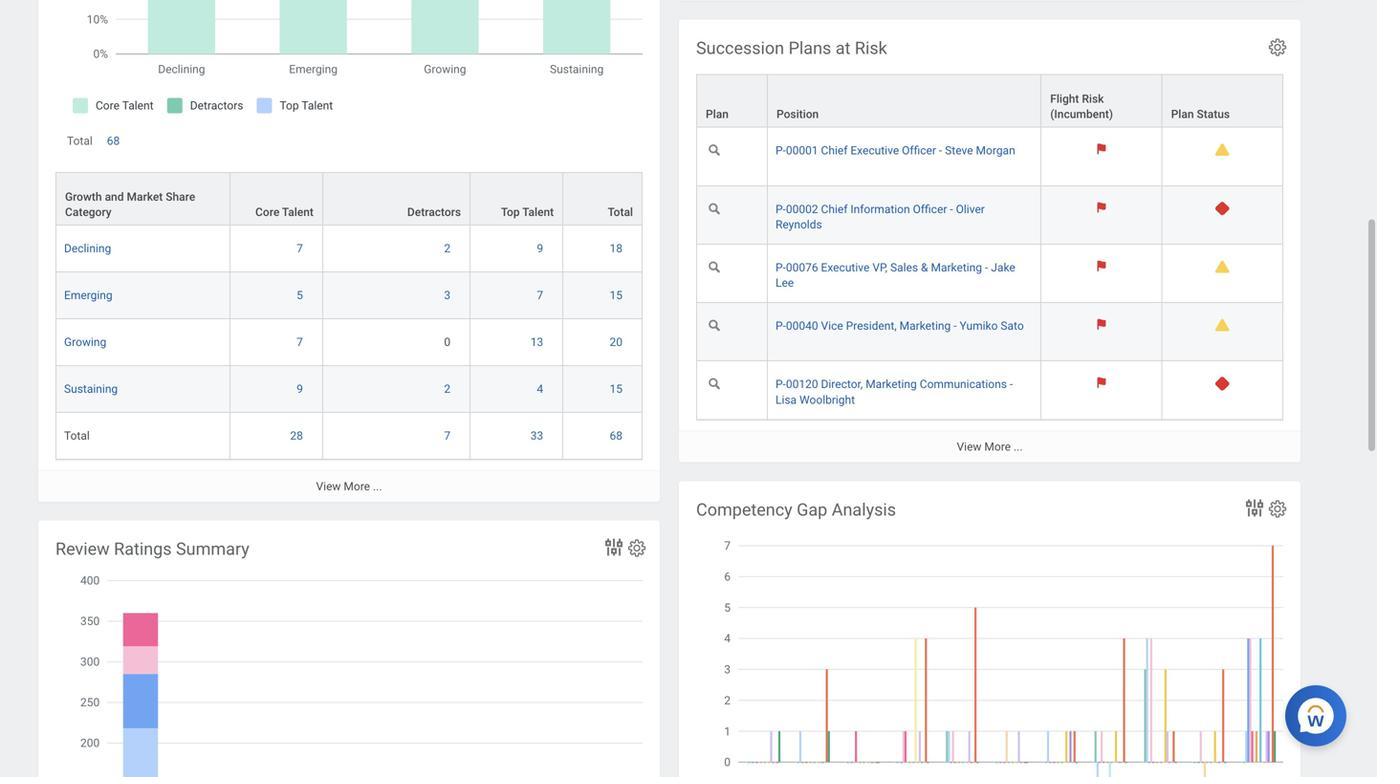 Task type: locate. For each thing, give the bounding box(es) containing it.
chief right 00001
[[822, 144, 848, 158]]

0 vertical spatial 15
[[610, 289, 623, 302]]

configure and view chart data image
[[603, 536, 626, 559]]

1 vertical spatial officer
[[914, 203, 948, 216]]

oliver
[[957, 203, 986, 216]]

13 button
[[531, 335, 547, 350]]

p- down lee
[[776, 320, 786, 333]]

1 vertical spatial 15
[[610, 383, 623, 396]]

9 button
[[537, 241, 547, 256], [297, 382, 306, 397]]

68 button up and
[[107, 134, 123, 149]]

p- up the reynolds
[[776, 203, 786, 216]]

1 2 from the top
[[444, 242, 451, 255]]

7 left 33
[[444, 429, 451, 443]]

0 horizontal spatial view more ... link
[[38, 471, 660, 502]]

view more ... link
[[679, 431, 1301, 463], [38, 471, 660, 502]]

1 horizontal spatial 68
[[610, 429, 623, 443]]

0 horizontal spatial 68
[[107, 135, 120, 148]]

- left 'jake'
[[986, 261, 989, 275]]

chief for 00001
[[822, 144, 848, 158]]

marketing right director, at right
[[866, 378, 917, 392]]

20
[[610, 336, 623, 349]]

steve
[[946, 144, 974, 158]]

20 button
[[610, 335, 626, 350]]

68 up and
[[107, 135, 120, 148]]

68 right '33' button
[[610, 429, 623, 443]]

0 vertical spatial ...
[[1014, 441, 1023, 454]]

flight risk (incumbent)
[[1051, 92, 1114, 121]]

- inside p-00002 chief information officer - oliver reynolds
[[951, 203, 954, 216]]

talent inside popup button
[[523, 206, 554, 219]]

0 vertical spatial 2 button
[[444, 241, 454, 256]]

0 vertical spatial 2
[[444, 242, 451, 255]]

2 button down 0 button
[[444, 382, 454, 397]]

1 vertical spatial 15 button
[[610, 382, 626, 397]]

more inside talent by market share / growth element
[[344, 480, 370, 494]]

p- down 'position'
[[776, 144, 786, 158]]

total button
[[564, 173, 642, 225]]

officer left steve
[[903, 144, 937, 158]]

plan left 'status'
[[1172, 108, 1195, 121]]

15 down the 20 button at the left top
[[610, 383, 623, 396]]

1 vertical spatial risk
[[1083, 92, 1105, 106]]

15 button for 4
[[610, 382, 626, 397]]

2 button
[[444, 241, 454, 256], [444, 382, 454, 397]]

configure competency gap analysis image
[[1268, 499, 1289, 520]]

7 for 7 button left of 33
[[444, 429, 451, 443]]

- for p-00002 chief information officer - oliver reynolds
[[951, 203, 954, 216]]

talent by market share / growth element
[[38, 0, 660, 502]]

view inside the succession plans at risk element
[[957, 441, 982, 454]]

1 vertical spatial 2
[[444, 383, 451, 396]]

vice
[[822, 320, 844, 333]]

3 button
[[444, 288, 454, 303]]

view for the bottom view more ... link
[[316, 480, 341, 494]]

total element
[[64, 426, 90, 443]]

risk right at
[[855, 38, 888, 58]]

2 plan from the left
[[1172, 108, 1195, 121]]

0 horizontal spatial talent
[[282, 206, 314, 219]]

ratings
[[114, 540, 172, 560]]

2 button down detractors
[[444, 241, 454, 256]]

7 button
[[297, 241, 306, 256], [537, 288, 547, 303], [297, 335, 306, 350], [444, 428, 454, 444]]

category
[[65, 206, 112, 219]]

0 horizontal spatial plan
[[706, 108, 729, 121]]

talent right 'top' at the top left of page
[[523, 206, 554, 219]]

detractors button
[[323, 173, 470, 225]]

15 button up '20'
[[610, 288, 626, 303]]

0
[[444, 336, 451, 349]]

marketing left the yumiko
[[900, 320, 951, 333]]

view more ...
[[957, 441, 1023, 454], [316, 480, 382, 494]]

15 button down the 20 button at the left top
[[610, 382, 626, 397]]

- inside the p-00076 executive vp, sales & marketing - jake lee
[[986, 261, 989, 275]]

2 down detractors
[[444, 242, 451, 255]]

- left steve
[[940, 144, 943, 158]]

view more ... inside the succession plans at risk element
[[957, 441, 1023, 454]]

p- up lisa
[[776, 378, 786, 392]]

7 down core talent
[[297, 242, 303, 255]]

1 vertical spatial view
[[316, 480, 341, 494]]

row containing total
[[56, 413, 643, 460]]

1 vertical spatial more
[[344, 480, 370, 494]]

1 vertical spatial 68
[[610, 429, 623, 443]]

0 vertical spatial 68
[[107, 135, 120, 148]]

0 vertical spatial 15 button
[[610, 288, 626, 303]]

28 button
[[290, 428, 306, 444]]

chief inside p-00002 chief information officer - oliver reynolds
[[822, 203, 848, 216]]

row
[[697, 74, 1284, 128], [56, 172, 643, 226], [56, 226, 643, 273], [56, 273, 643, 319], [56, 319, 643, 366], [56, 366, 643, 413], [56, 413, 643, 460]]

p-00001 chief executive officer - steve morgan link
[[776, 140, 1016, 158]]

0 vertical spatial view
[[957, 441, 982, 454]]

1 chief from the top
[[822, 144, 848, 158]]

configure review ratings summary image
[[627, 538, 648, 559]]

sato
[[1001, 320, 1025, 333]]

2 talent from the left
[[523, 206, 554, 219]]

- left oliver
[[951, 203, 954, 216]]

woolbright
[[800, 394, 856, 407]]

9
[[537, 242, 544, 255], [297, 383, 303, 396]]

information
[[851, 203, 911, 216]]

- left the yumiko
[[954, 320, 957, 333]]

0 vertical spatial view more ... link
[[679, 431, 1301, 463]]

1 horizontal spatial 9 button
[[537, 241, 547, 256]]

p- for 00001
[[776, 144, 786, 158]]

p-
[[776, 144, 786, 158], [776, 203, 786, 216], [776, 261, 786, 275], [776, 320, 786, 333], [776, 378, 786, 392]]

1 vertical spatial chief
[[822, 203, 848, 216]]

1 horizontal spatial view more ... link
[[679, 431, 1301, 463]]

1 vertical spatial 2 button
[[444, 382, 454, 397]]

status
[[1198, 108, 1231, 121]]

view more ... link down p-00120 director, marketing communications - lisa woolbright row
[[679, 431, 1301, 463]]

executive
[[851, 144, 900, 158], [822, 261, 870, 275]]

7 for 7 button below 5 button
[[297, 336, 303, 349]]

p- inside "link"
[[776, 320, 786, 333]]

0 vertical spatial chief
[[822, 144, 848, 158]]

talent inside popup button
[[282, 206, 314, 219]]

15 button
[[610, 288, 626, 303], [610, 382, 626, 397]]

9 button down top talent
[[537, 241, 547, 256]]

executive left vp,
[[822, 261, 870, 275]]

0 vertical spatial 9 button
[[537, 241, 547, 256]]

0 vertical spatial officer
[[903, 144, 937, 158]]

1 horizontal spatial view more ...
[[957, 441, 1023, 454]]

2 vertical spatial total
[[64, 429, 90, 443]]

5 p- from the top
[[776, 378, 786, 392]]

0 vertical spatial marketing
[[932, 261, 983, 275]]

1 15 button from the top
[[610, 288, 626, 303]]

2 2 from the top
[[444, 383, 451, 396]]

plan
[[706, 108, 729, 121], [1172, 108, 1195, 121]]

chief
[[822, 144, 848, 158], [822, 203, 848, 216]]

p- for 00002
[[776, 203, 786, 216]]

risk up (incumbent)
[[1083, 92, 1105, 106]]

0 horizontal spatial ...
[[373, 480, 382, 494]]

view
[[957, 441, 982, 454], [316, 480, 341, 494]]

7 up 13 button
[[537, 289, 544, 302]]

p- up lee
[[776, 261, 786, 275]]

... inside the succession plans at risk element
[[1014, 441, 1023, 454]]

total up growth
[[67, 135, 93, 148]]

0 vertical spatial more
[[985, 441, 1012, 454]]

0 vertical spatial 9
[[537, 242, 544, 255]]

1 vertical spatial executive
[[822, 261, 870, 275]]

view inside talent by market share / growth element
[[316, 480, 341, 494]]

p- inside p-00002 chief information officer - oliver reynolds
[[776, 203, 786, 216]]

9 button up 28 button on the bottom left of page
[[297, 382, 306, 397]]

- for p-00040 vice president, marketing - yumiko sato
[[954, 320, 957, 333]]

68 button right '33' button
[[610, 428, 626, 444]]

1 15 from the top
[[610, 289, 623, 302]]

total down sustaining
[[64, 429, 90, 443]]

talent
[[282, 206, 314, 219], [523, 206, 554, 219]]

talent for core talent
[[282, 206, 314, 219]]

- right communications
[[1010, 378, 1014, 392]]

officer inside p-00001 chief executive officer - steve morgan link
[[903, 144, 937, 158]]

0 vertical spatial risk
[[855, 38, 888, 58]]

morgan
[[977, 144, 1016, 158]]

plan status
[[1172, 108, 1231, 121]]

position
[[777, 108, 819, 121]]

... inside talent by market share / growth element
[[373, 480, 382, 494]]

0 horizontal spatial view more ...
[[316, 480, 382, 494]]

p-00040 vice president, marketing - yumiko sato
[[776, 320, 1025, 333]]

view more ... inside talent by market share / growth element
[[316, 480, 382, 494]]

executive down position popup button on the right top of the page
[[851, 144, 900, 158]]

0 horizontal spatial more
[[344, 480, 370, 494]]

1 horizontal spatial more
[[985, 441, 1012, 454]]

1 horizontal spatial ...
[[1014, 441, 1023, 454]]

2 15 from the top
[[610, 383, 623, 396]]

2 15 button from the top
[[610, 382, 626, 397]]

1 horizontal spatial view
[[957, 441, 982, 454]]

00002
[[786, 203, 819, 216]]

2 p- from the top
[[776, 203, 786, 216]]

68 button
[[107, 134, 123, 149], [610, 428, 626, 444]]

33
[[531, 429, 544, 443]]

officer inside p-00002 chief information officer - oliver reynolds
[[914, 203, 948, 216]]

row containing sustaining
[[56, 366, 643, 413]]

0 horizontal spatial 68 button
[[107, 134, 123, 149]]

view more ... link down 28 button on the bottom left of page
[[38, 471, 660, 502]]

2 down 0 button
[[444, 383, 451, 396]]

row containing flight risk (incumbent)
[[697, 74, 1284, 128]]

2
[[444, 242, 451, 255], [444, 383, 451, 396]]

1 vertical spatial 9 button
[[297, 382, 306, 397]]

1 2 button from the top
[[444, 241, 454, 256]]

officer
[[903, 144, 937, 158], [914, 203, 948, 216]]

0 horizontal spatial risk
[[855, 38, 888, 58]]

total
[[67, 135, 93, 148], [608, 206, 633, 219], [64, 429, 90, 443]]

marketing
[[932, 261, 983, 275], [900, 320, 951, 333], [866, 378, 917, 392]]

plan for plan
[[706, 108, 729, 121]]

chief inside row
[[822, 144, 848, 158]]

1 vertical spatial total
[[608, 206, 633, 219]]

-
[[940, 144, 943, 158], [951, 203, 954, 216], [986, 261, 989, 275], [954, 320, 957, 333], [1010, 378, 1014, 392]]

1 horizontal spatial talent
[[523, 206, 554, 219]]

p- inside p-00120 director, marketing communications - lisa woolbright
[[776, 378, 786, 392]]

1 plan from the left
[[706, 108, 729, 121]]

marketing right the &
[[932, 261, 983, 275]]

1 talent from the left
[[282, 206, 314, 219]]

more inside the succession plans at risk element
[[985, 441, 1012, 454]]

chief right the 00002
[[822, 203, 848, 216]]

4
[[537, 383, 544, 396]]

executive inside the p-00076 executive vp, sales & marketing - jake lee
[[822, 261, 870, 275]]

4 p- from the top
[[776, 320, 786, 333]]

2 chief from the top
[[822, 203, 848, 216]]

0 horizontal spatial view
[[316, 480, 341, 494]]

9 up 28 button on the bottom left of page
[[297, 383, 303, 396]]

15 down 18 button
[[610, 289, 623, 302]]

president,
[[847, 320, 897, 333]]

00120
[[786, 378, 819, 392]]

officer left oliver
[[914, 203, 948, 216]]

- inside "link"
[[954, 320, 957, 333]]

1 horizontal spatial plan
[[1172, 108, 1195, 121]]

p-00120 director, marketing communications - lisa woolbright
[[776, 378, 1014, 407]]

68
[[107, 135, 120, 148], [610, 429, 623, 443]]

1 p- from the top
[[776, 144, 786, 158]]

p-00040 vice president, marketing - yumiko sato row
[[697, 303, 1284, 362]]

total up 18 button
[[608, 206, 633, 219]]

total inside popup button
[[608, 206, 633, 219]]

1 vertical spatial marketing
[[900, 320, 951, 333]]

top talent button
[[471, 173, 563, 225]]

plan status button
[[1163, 75, 1283, 127]]

1 vertical spatial ...
[[373, 480, 382, 494]]

2 2 button from the top
[[444, 382, 454, 397]]

15
[[610, 289, 623, 302], [610, 383, 623, 396]]

1 horizontal spatial risk
[[1083, 92, 1105, 106]]

1 vertical spatial 9
[[297, 383, 303, 396]]

2 vertical spatial marketing
[[866, 378, 917, 392]]

1 horizontal spatial 68 button
[[610, 428, 626, 444]]

plan down succession
[[706, 108, 729, 121]]

7 for 7 button below core talent
[[297, 242, 303, 255]]

p- inside the p-00076 executive vp, sales & marketing - jake lee
[[776, 261, 786, 275]]

talent right core
[[282, 206, 314, 219]]

1 vertical spatial view more ...
[[316, 480, 382, 494]]

7 down 5 button
[[297, 336, 303, 349]]

0 vertical spatial view more ...
[[957, 441, 1023, 454]]

- inside p-00120 director, marketing communications - lisa woolbright
[[1010, 378, 1014, 392]]

- for p-00001 chief executive officer - steve morgan
[[940, 144, 943, 158]]

3 p- from the top
[[776, 261, 786, 275]]

9 down top talent
[[537, 242, 544, 255]]

2 button for 9
[[444, 241, 454, 256]]

marketing inside the p-00076 executive vp, sales & marketing - jake lee
[[932, 261, 983, 275]]

configure succession plans at risk image
[[1268, 37, 1289, 58]]



Task type: vqa. For each thing, say whether or not it's contained in the screenshot.
3 button
yes



Task type: describe. For each thing, give the bounding box(es) containing it.
officer for executive
[[903, 144, 937, 158]]

7 button left 33
[[444, 428, 454, 444]]

p-00040 vice president, marketing - yumiko sato link
[[776, 316, 1025, 333]]

share
[[166, 190, 195, 204]]

jake
[[992, 261, 1016, 275]]

00001
[[786, 144, 819, 158]]

risk inside flight risk (incumbent)
[[1083, 92, 1105, 106]]

position button
[[768, 75, 1041, 127]]

1 vertical spatial 68 button
[[610, 428, 626, 444]]

0 button
[[444, 335, 454, 350]]

... for the top view more ... link
[[1014, 441, 1023, 454]]

&
[[922, 261, 929, 275]]

emerging link
[[64, 285, 113, 302]]

18
[[610, 242, 623, 255]]

detractors
[[408, 206, 461, 219]]

2 for 9
[[444, 242, 451, 255]]

00076
[[786, 261, 819, 275]]

talent for top talent
[[523, 206, 554, 219]]

row containing growth and market share category
[[56, 172, 643, 226]]

competency gap analysis
[[697, 500, 897, 521]]

plan button
[[698, 75, 767, 127]]

p-00002 chief information officer - oliver reynolds link
[[776, 199, 986, 231]]

competency gap analysis element
[[679, 482, 1301, 778]]

view more ... for the top view more ... link
[[957, 441, 1023, 454]]

officer for information
[[914, 203, 948, 216]]

plan for plan status
[[1172, 108, 1195, 121]]

marketing inside p-00040 vice president, marketing - yumiko sato "link"
[[900, 320, 951, 333]]

sales
[[891, 261, 919, 275]]

flight
[[1051, 92, 1080, 106]]

plans
[[789, 38, 832, 58]]

p- for 00120
[[776, 378, 786, 392]]

p-00076 executive vp, sales & marketing - jake lee
[[776, 261, 1016, 290]]

p-00001 chief executive officer - steve morgan
[[776, 144, 1016, 158]]

p-00076 executive vp, sales & marketing - jake lee link
[[776, 257, 1016, 290]]

configure and view chart data image
[[1244, 497, 1267, 520]]

and
[[105, 190, 124, 204]]

2 for 4
[[444, 383, 451, 396]]

core talent
[[256, 206, 314, 219]]

lisa
[[776, 394, 797, 407]]

p-00002 chief information officer - oliver reynolds row
[[697, 186, 1284, 245]]

yumiko
[[960, 320, 998, 333]]

lee
[[776, 277, 794, 290]]

succession
[[697, 38, 785, 58]]

growth and market share category
[[65, 190, 195, 219]]

gap
[[797, 500, 828, 521]]

7 button down core talent
[[297, 241, 306, 256]]

p-00001 chief executive officer - steve morgan row
[[697, 128, 1284, 186]]

18 button
[[610, 241, 626, 256]]

00040
[[786, 320, 819, 333]]

review ratings summary element
[[38, 521, 660, 778]]

7 for 7 button on top of 13 button
[[537, 289, 544, 302]]

0 vertical spatial total
[[67, 135, 93, 148]]

0 horizontal spatial 9 button
[[297, 382, 306, 397]]

market
[[127, 190, 163, 204]]

3
[[444, 289, 451, 302]]

0 vertical spatial 68 button
[[107, 134, 123, 149]]

review ratings summary
[[56, 540, 249, 560]]

4 button
[[537, 382, 547, 397]]

0 vertical spatial executive
[[851, 144, 900, 158]]

core
[[256, 206, 280, 219]]

communications
[[920, 378, 1008, 392]]

growth
[[65, 190, 102, 204]]

13
[[531, 336, 544, 349]]

2 button for 4
[[444, 382, 454, 397]]

sustaining link
[[64, 379, 118, 396]]

1 horizontal spatial 9
[[537, 242, 544, 255]]

68 for the bottommost 68 "button"
[[610, 429, 623, 443]]

view for the top view more ... link
[[957, 441, 982, 454]]

declining
[[64, 242, 111, 255]]

p- for 00076
[[776, 261, 786, 275]]

view more ... for the bottom view more ... link
[[316, 480, 382, 494]]

(incumbent)
[[1051, 108, 1114, 121]]

growing
[[64, 336, 106, 349]]

- for p-00120 director, marketing communications - lisa woolbright
[[1010, 378, 1014, 392]]

analysis
[[832, 500, 897, 521]]

33 button
[[531, 428, 547, 444]]

reynolds
[[776, 218, 823, 231]]

15 button for 7
[[610, 288, 626, 303]]

vp,
[[873, 261, 888, 275]]

p-00076 executive vp, sales & marketing - jake lee row
[[697, 245, 1284, 303]]

summary
[[176, 540, 249, 560]]

15 for 7
[[610, 289, 623, 302]]

at
[[836, 38, 851, 58]]

review
[[56, 540, 110, 560]]

growth and market share category button
[[56, 173, 229, 225]]

p- for 00040
[[776, 320, 786, 333]]

15 for 4
[[610, 383, 623, 396]]

row containing emerging
[[56, 273, 643, 319]]

marketing inside p-00120 director, marketing communications - lisa woolbright
[[866, 378, 917, 392]]

5
[[297, 289, 303, 302]]

competency
[[697, 500, 793, 521]]

7 button down 5 button
[[297, 335, 306, 350]]

succession plans at risk
[[697, 38, 888, 58]]

flight risk (incumbent) button
[[1042, 75, 1162, 127]]

sustaining
[[64, 383, 118, 396]]

director,
[[822, 378, 863, 392]]

row containing growing
[[56, 319, 643, 366]]

1 vertical spatial view more ... link
[[38, 471, 660, 502]]

0 horizontal spatial 9
[[297, 383, 303, 396]]

chief for 00002
[[822, 203, 848, 216]]

row containing declining
[[56, 226, 643, 273]]

p-00120 director, marketing communications - lisa woolbright row
[[697, 362, 1284, 420]]

... for the bottom view more ... link
[[373, 480, 382, 494]]

declining link
[[64, 238, 111, 255]]

p-00120 director, marketing communications - lisa woolbright link
[[776, 374, 1014, 407]]

succession plans at risk element
[[679, 20, 1301, 463]]

growing link
[[64, 332, 106, 349]]

7 button up 13 button
[[537, 288, 547, 303]]

top talent
[[501, 206, 554, 219]]

core talent button
[[230, 173, 322, 225]]

emerging
[[64, 289, 113, 302]]

28
[[290, 429, 303, 443]]

p-00002 chief information officer - oliver reynolds
[[776, 203, 986, 231]]

68 for the top 68 "button"
[[107, 135, 120, 148]]

5 button
[[297, 288, 306, 303]]

top
[[501, 206, 520, 219]]



